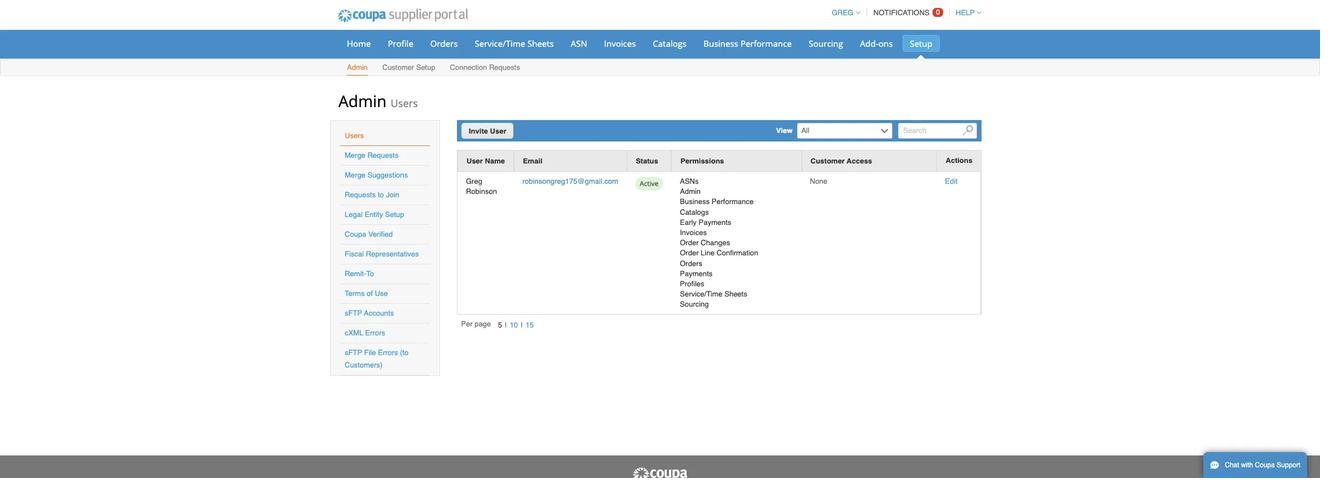 Task type: locate. For each thing, give the bounding box(es) containing it.
0 vertical spatial errors
[[365, 329, 385, 337]]

2 merge from the top
[[345, 171, 366, 179]]

1 horizontal spatial greg
[[832, 8, 854, 17]]

0 vertical spatial requests
[[489, 63, 520, 72]]

0 horizontal spatial customer
[[382, 63, 414, 72]]

accounts
[[364, 309, 394, 318]]

user name button
[[467, 155, 505, 167]]

invoices down "early"
[[680, 229, 707, 237]]

users down customer setup 'link'
[[391, 96, 418, 110]]

business down asns
[[680, 198, 710, 206]]

0 vertical spatial invoices
[[604, 38, 636, 49]]

merge suggestions
[[345, 171, 408, 179]]

1 vertical spatial sheets
[[725, 290, 748, 299]]

1 horizontal spatial coupa supplier portal image
[[632, 467, 688, 479]]

2 vertical spatial admin
[[680, 187, 701, 196]]

sourcing
[[809, 38, 843, 49], [680, 300, 709, 309]]

service/time sheets link
[[468, 35, 561, 52]]

1 vertical spatial user
[[467, 157, 483, 165]]

requests up "suggestions"
[[368, 151, 399, 160]]

admin down asns
[[680, 187, 701, 196]]

1 horizontal spatial invoices
[[680, 229, 707, 237]]

coupa right with
[[1255, 462, 1275, 470]]

page
[[475, 320, 491, 328]]

1 vertical spatial sourcing
[[680, 300, 709, 309]]

1 horizontal spatial customer
[[811, 157, 845, 165]]

sheets left asn on the top of page
[[528, 38, 554, 49]]

business performance
[[704, 38, 792, 49]]

0 vertical spatial coupa
[[345, 230, 366, 239]]

greg inside navigation
[[832, 8, 854, 17]]

0 horizontal spatial greg
[[466, 177, 482, 186]]

sftp inside sftp file errors (to customers)
[[345, 349, 362, 357]]

edit link
[[945, 177, 958, 186]]

0 horizontal spatial coupa
[[345, 230, 366, 239]]

customer inside 'link'
[[382, 63, 414, 72]]

per page
[[461, 320, 491, 328]]

1 vertical spatial invoices
[[680, 229, 707, 237]]

1 horizontal spatial service/time
[[680, 290, 723, 299]]

setup down join
[[385, 210, 404, 219]]

0 horizontal spatial coupa supplier portal image
[[330, 2, 476, 30]]

sourcing inside asns admin business performance catalogs early payments invoices order changes order line confirmation orders payments profiles service/time sheets sourcing
[[680, 300, 709, 309]]

2 order from the top
[[680, 249, 699, 258]]

user left name at the top left of page
[[467, 157, 483, 165]]

setup inside 'link'
[[416, 63, 435, 72]]

1 vertical spatial users
[[345, 131, 364, 140]]

admin
[[347, 63, 368, 72], [339, 90, 387, 112], [680, 187, 701, 196]]

0 vertical spatial user
[[490, 127, 506, 135]]

support
[[1277, 462, 1301, 470]]

greg inside greg robinson
[[466, 177, 482, 186]]

errors left (to
[[378, 349, 398, 357]]

setup
[[910, 38, 933, 49], [416, 63, 435, 72], [385, 210, 404, 219]]

user
[[490, 127, 506, 135], [467, 157, 483, 165]]

coupa up fiscal
[[345, 230, 366, 239]]

1 merge from the top
[[345, 151, 366, 160]]

fiscal
[[345, 250, 364, 258]]

coupa verified link
[[345, 230, 393, 239]]

0 vertical spatial sftp
[[345, 309, 362, 318]]

robinsongreg175@gmail.com
[[523, 177, 618, 186]]

of
[[367, 289, 373, 298]]

merge for merge suggestions
[[345, 171, 366, 179]]

remit-to
[[345, 270, 374, 278]]

user right 'invite'
[[490, 127, 506, 135]]

0 vertical spatial order
[[680, 239, 699, 247]]

email button
[[523, 155, 543, 167]]

0 horizontal spatial setup
[[385, 210, 404, 219]]

payments
[[699, 218, 732, 227], [680, 270, 713, 278]]

0 horizontal spatial sourcing
[[680, 300, 709, 309]]

user inside user name button
[[467, 157, 483, 165]]

home link
[[340, 35, 378, 52]]

user name
[[467, 157, 505, 165]]

1 horizontal spatial coupa
[[1255, 462, 1275, 470]]

requests left the to
[[345, 191, 376, 199]]

invoices link
[[597, 35, 643, 52]]

1 vertical spatial greg
[[466, 177, 482, 186]]

0 horizontal spatial sheets
[[528, 38, 554, 49]]

users
[[391, 96, 418, 110], [345, 131, 364, 140]]

merge down users link
[[345, 151, 366, 160]]

invoices right asn link
[[604, 38, 636, 49]]

5
[[498, 321, 502, 330]]

10 button
[[507, 319, 521, 331]]

1 vertical spatial setup
[[416, 63, 435, 72]]

requests for connection requests
[[489, 63, 520, 72]]

requests down service/time sheets link
[[489, 63, 520, 72]]

requests
[[489, 63, 520, 72], [368, 151, 399, 160], [345, 191, 376, 199]]

orders down line
[[680, 259, 703, 268]]

errors down accounts
[[365, 329, 385, 337]]

service/time
[[475, 38, 525, 49], [680, 290, 723, 299]]

0 horizontal spatial invoices
[[604, 38, 636, 49]]

1 vertical spatial catalogs
[[680, 208, 709, 216]]

invoices
[[604, 38, 636, 49], [680, 229, 707, 237]]

1 vertical spatial coupa
[[1255, 462, 1275, 470]]

permissions
[[681, 157, 724, 165]]

setup down orders link
[[416, 63, 435, 72]]

with
[[1241, 462, 1254, 470]]

merge
[[345, 151, 366, 160], [345, 171, 366, 179]]

setup down 'notifications 0'
[[910, 38, 933, 49]]

customer
[[382, 63, 414, 72], [811, 157, 845, 165]]

0 vertical spatial merge
[[345, 151, 366, 160]]

customer down profile
[[382, 63, 414, 72]]

1 horizontal spatial sourcing
[[809, 38, 843, 49]]

requests inside connection requests link
[[489, 63, 520, 72]]

Search text field
[[899, 123, 977, 139]]

1 horizontal spatial |
[[521, 321, 523, 330]]

payments up 'profiles'
[[680, 270, 713, 278]]

1 horizontal spatial users
[[391, 96, 418, 110]]

sftp for sftp accounts
[[345, 309, 362, 318]]

order
[[680, 239, 699, 247], [680, 249, 699, 258]]

sourcing down 'profiles'
[[680, 300, 709, 309]]

1 vertical spatial admin
[[339, 90, 387, 112]]

asn link
[[564, 35, 595, 52]]

| left 15
[[521, 321, 523, 330]]

1 vertical spatial business
[[680, 198, 710, 206]]

chat with coupa support button
[[1204, 453, 1308, 479]]

sftp up customers)
[[345, 349, 362, 357]]

0 vertical spatial navigation
[[827, 2, 982, 24]]

1 vertical spatial merge
[[345, 171, 366, 179]]

users up merge requests
[[345, 131, 364, 140]]

1 horizontal spatial sheets
[[725, 290, 748, 299]]

order left line
[[680, 249, 699, 258]]

coupa
[[345, 230, 366, 239], [1255, 462, 1275, 470]]

sftp up cxml on the left bottom of page
[[345, 309, 362, 318]]

edit
[[945, 177, 958, 186]]

1 horizontal spatial navigation
[[827, 2, 982, 24]]

cxml
[[345, 329, 363, 337]]

fiscal representatives
[[345, 250, 419, 258]]

access
[[847, 157, 873, 165]]

errors
[[365, 329, 385, 337], [378, 349, 398, 357]]

admin down home link
[[347, 63, 368, 72]]

entity
[[365, 210, 383, 219]]

0 horizontal spatial |
[[505, 321, 507, 330]]

navigation
[[827, 2, 982, 24], [461, 319, 537, 332]]

1 vertical spatial performance
[[712, 198, 754, 206]]

customer up none
[[811, 157, 845, 165]]

0 horizontal spatial users
[[345, 131, 364, 140]]

business
[[704, 38, 739, 49], [680, 198, 710, 206]]

customer inside button
[[811, 157, 845, 165]]

orders up connection
[[430, 38, 458, 49]]

admin for admin
[[347, 63, 368, 72]]

1 vertical spatial order
[[680, 249, 699, 258]]

sftp file errors (to customers)
[[345, 349, 409, 370]]

sftp
[[345, 309, 362, 318], [345, 349, 362, 357]]

orders
[[430, 38, 458, 49], [680, 259, 703, 268]]

catalogs up "early"
[[680, 208, 709, 216]]

1 horizontal spatial orders
[[680, 259, 703, 268]]

terms of use link
[[345, 289, 388, 298]]

coupa supplier portal image
[[330, 2, 476, 30], [632, 467, 688, 479]]

notifications 0
[[874, 8, 940, 17]]

asn
[[571, 38, 587, 49]]

2 sftp from the top
[[345, 349, 362, 357]]

0 horizontal spatial orders
[[430, 38, 458, 49]]

| right 5 at the left
[[505, 321, 507, 330]]

1 vertical spatial customer
[[811, 157, 845, 165]]

greg up robinson
[[466, 177, 482, 186]]

service/time up connection requests
[[475, 38, 525, 49]]

greg link
[[827, 8, 860, 17]]

sheets inside asns admin business performance catalogs early payments invoices order changes order line confirmation orders payments profiles service/time sheets sourcing
[[725, 290, 748, 299]]

none
[[810, 177, 828, 186]]

service/time down 'profiles'
[[680, 290, 723, 299]]

1 vertical spatial coupa supplier portal image
[[632, 467, 688, 479]]

sourcing down greg 'link'
[[809, 38, 843, 49]]

1 vertical spatial navigation
[[461, 319, 537, 332]]

business right catalogs link
[[704, 38, 739, 49]]

1 sftp from the top
[[345, 309, 362, 318]]

0 vertical spatial catalogs
[[653, 38, 687, 49]]

invoices inside asns admin business performance catalogs early payments invoices order changes order line confirmation orders payments profiles service/time sheets sourcing
[[680, 229, 707, 237]]

0 horizontal spatial navigation
[[461, 319, 537, 332]]

greg up sourcing link
[[832, 8, 854, 17]]

0 vertical spatial setup
[[910, 38, 933, 49]]

1 vertical spatial requests
[[368, 151, 399, 160]]

0 vertical spatial orders
[[430, 38, 458, 49]]

payments up changes
[[699, 218, 732, 227]]

greg for greg
[[832, 8, 854, 17]]

view
[[776, 126, 793, 135]]

|
[[505, 321, 507, 330], [521, 321, 523, 330]]

legal entity setup
[[345, 210, 404, 219]]

merge for merge requests
[[345, 151, 366, 160]]

0 horizontal spatial service/time
[[475, 38, 525, 49]]

1 vertical spatial service/time
[[680, 290, 723, 299]]

1 | from the left
[[505, 321, 507, 330]]

ons
[[879, 38, 893, 49]]

1 vertical spatial errors
[[378, 349, 398, 357]]

greg
[[832, 8, 854, 17], [466, 177, 482, 186]]

0 vertical spatial users
[[391, 96, 418, 110]]

1 horizontal spatial user
[[490, 127, 506, 135]]

per
[[461, 320, 473, 328]]

0 vertical spatial greg
[[832, 8, 854, 17]]

1 horizontal spatial setup
[[416, 63, 435, 72]]

0 vertical spatial payments
[[699, 218, 732, 227]]

0 vertical spatial sheets
[[528, 38, 554, 49]]

0 horizontal spatial user
[[467, 157, 483, 165]]

sheets down confirmation
[[725, 290, 748, 299]]

order down "early"
[[680, 239, 699, 247]]

merge suggestions link
[[345, 171, 408, 179]]

admin down admin link
[[339, 90, 387, 112]]

1 vertical spatial orders
[[680, 259, 703, 268]]

0 vertical spatial customer
[[382, 63, 414, 72]]

admin for admin users
[[339, 90, 387, 112]]

0 vertical spatial admin
[[347, 63, 368, 72]]

merge down merge requests link
[[345, 171, 366, 179]]

suggestions
[[368, 171, 408, 179]]

0 vertical spatial business
[[704, 38, 739, 49]]

1 vertical spatial sftp
[[345, 349, 362, 357]]

admin link
[[346, 61, 368, 76]]

catalogs right "invoices" link
[[653, 38, 687, 49]]



Task type: vqa. For each thing, say whether or not it's contained in the screenshot.
"* Address Line 1" in the left of the page
no



Task type: describe. For each thing, give the bounding box(es) containing it.
robinson
[[466, 187, 497, 196]]

requests to join link
[[345, 191, 399, 199]]

5 button
[[495, 319, 505, 331]]

status button
[[636, 155, 658, 167]]

merge requests
[[345, 151, 399, 160]]

chat with coupa support
[[1225, 462, 1301, 470]]

invite user link
[[462, 123, 514, 139]]

remit-to link
[[345, 270, 374, 278]]

customer setup link
[[382, 61, 436, 76]]

2 vertical spatial setup
[[385, 210, 404, 219]]

requests to join
[[345, 191, 399, 199]]

0 vertical spatial service/time
[[475, 38, 525, 49]]

home
[[347, 38, 371, 49]]

name
[[485, 157, 505, 165]]

performance inside asns admin business performance catalogs early payments invoices order changes order line confirmation orders payments profiles service/time sheets sourcing
[[712, 198, 754, 206]]

0 vertical spatial performance
[[741, 38, 792, 49]]

robinsongreg175@gmail.com link
[[523, 177, 618, 186]]

admin users
[[339, 90, 418, 112]]

requests for merge requests
[[368, 151, 399, 160]]

merge requests link
[[345, 151, 399, 160]]

orders inside asns admin business performance catalogs early payments invoices order changes order line confirmation orders payments profiles service/time sheets sourcing
[[680, 259, 703, 268]]

sftp accounts
[[345, 309, 394, 318]]

legal entity setup link
[[345, 210, 404, 219]]

2 horizontal spatial setup
[[910, 38, 933, 49]]

0
[[936, 8, 940, 16]]

cxml errors link
[[345, 329, 385, 337]]

asns admin business performance catalogs early payments invoices order changes order line confirmation orders payments profiles service/time sheets sourcing
[[680, 177, 758, 309]]

catalogs inside asns admin business performance catalogs early payments invoices order changes order line confirmation orders payments profiles service/time sheets sourcing
[[680, 208, 709, 216]]

asns
[[680, 177, 699, 186]]

1 order from the top
[[680, 239, 699, 247]]

greg robinson
[[466, 177, 497, 196]]

early
[[680, 218, 697, 227]]

customer access
[[811, 157, 873, 165]]

navigation containing per page
[[461, 319, 537, 332]]

setup link
[[903, 35, 940, 52]]

remit-
[[345, 270, 366, 278]]

users inside admin users
[[391, 96, 418, 110]]

notifications
[[874, 8, 930, 17]]

add-
[[860, 38, 879, 49]]

invite user
[[469, 127, 506, 135]]

search image
[[964, 126, 974, 136]]

10
[[510, 321, 518, 330]]

5 | 10 | 15
[[498, 321, 534, 330]]

sourcing link
[[802, 35, 851, 52]]

business inside business performance link
[[704, 38, 739, 49]]

service/time inside asns admin business performance catalogs early payments invoices order changes order line confirmation orders payments profiles service/time sheets sourcing
[[680, 290, 723, 299]]

(to
[[400, 349, 409, 357]]

2 | from the left
[[521, 321, 523, 330]]

greg for greg robinson
[[466, 177, 482, 186]]

connection
[[450, 63, 487, 72]]

confirmation
[[717, 249, 758, 258]]

admin inside asns admin business performance catalogs early payments invoices order changes order line confirmation orders payments profiles service/time sheets sourcing
[[680, 187, 701, 196]]

customer for customer access
[[811, 157, 845, 165]]

service/time sheets
[[475, 38, 554, 49]]

profiles
[[680, 280, 705, 288]]

1 vertical spatial payments
[[680, 270, 713, 278]]

help link
[[951, 8, 982, 17]]

email
[[523, 157, 543, 165]]

add-ons
[[860, 38, 893, 49]]

0 vertical spatial sourcing
[[809, 38, 843, 49]]

coupa inside chat with coupa support button
[[1255, 462, 1275, 470]]

profile link
[[381, 35, 421, 52]]

permissions button
[[681, 155, 724, 167]]

help
[[956, 8, 975, 17]]

sftp accounts link
[[345, 309, 394, 318]]

profile
[[388, 38, 414, 49]]

line
[[701, 249, 715, 258]]

navigation containing notifications 0
[[827, 2, 982, 24]]

orders link
[[423, 35, 465, 52]]

file
[[364, 349, 376, 357]]

fiscal representatives link
[[345, 250, 419, 258]]

active button
[[635, 177, 663, 194]]

users link
[[345, 131, 364, 140]]

customer for customer setup
[[382, 63, 414, 72]]

join
[[386, 191, 399, 199]]

invite
[[469, 127, 488, 135]]

15
[[526, 321, 534, 330]]

catalogs link
[[646, 35, 694, 52]]

sftp for sftp file errors (to customers)
[[345, 349, 362, 357]]

active
[[640, 179, 659, 188]]

chat
[[1225, 462, 1240, 470]]

15 button
[[523, 319, 537, 331]]

customer access button
[[811, 155, 873, 167]]

user inside invite user link
[[490, 127, 506, 135]]

0 vertical spatial coupa supplier portal image
[[330, 2, 476, 30]]

2 vertical spatial requests
[[345, 191, 376, 199]]

View text field
[[799, 124, 878, 138]]

verified
[[368, 230, 393, 239]]

changes
[[701, 239, 730, 247]]

business inside asns admin business performance catalogs early payments invoices order changes order line confirmation orders payments profiles service/time sheets sourcing
[[680, 198, 710, 206]]

connection requests
[[450, 63, 520, 72]]

status
[[636, 157, 658, 165]]

to
[[378, 191, 384, 199]]

business performance link
[[696, 35, 799, 52]]

legal
[[345, 210, 363, 219]]

cxml errors
[[345, 329, 385, 337]]

representatives
[[366, 250, 419, 258]]

use
[[375, 289, 388, 298]]

terms
[[345, 289, 365, 298]]

coupa verified
[[345, 230, 393, 239]]

customer setup
[[382, 63, 435, 72]]

errors inside sftp file errors (to customers)
[[378, 349, 398, 357]]



